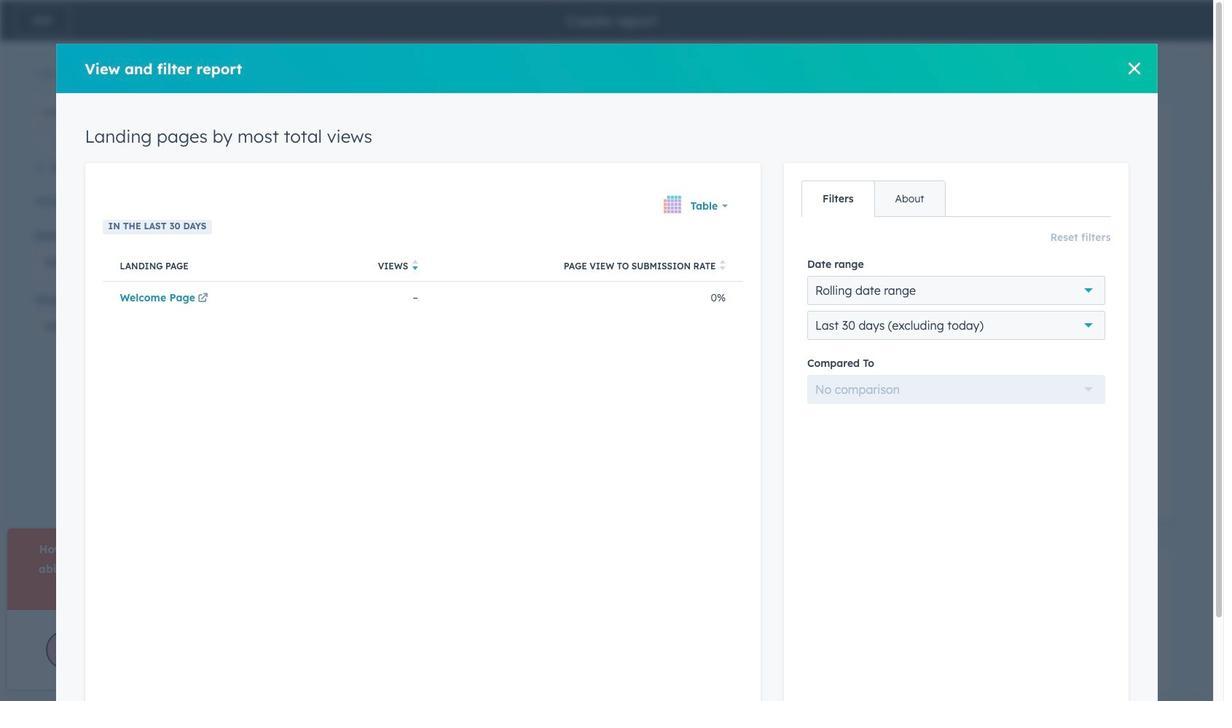 Task type: describe. For each thing, give the bounding box(es) containing it.
close image
[[1128, 63, 1140, 74]]

link opens in a new window image
[[198, 294, 208, 305]]

press to sort. image
[[720, 260, 726, 271]]

link opens in a new window image
[[198, 294, 208, 305]]

Search search field
[[35, 97, 217, 126]]



Task type: vqa. For each thing, say whether or not it's contained in the screenshot.
MM/DD/YYYY text field
no



Task type: locate. For each thing, give the bounding box(es) containing it.
None checkbox
[[727, 98, 1178, 523], [252, 546, 704, 702], [727, 98, 1178, 523], [252, 546, 704, 702]]

None checkbox
[[252, 98, 704, 523], [727, 546, 1178, 702], [252, 98, 704, 523], [727, 546, 1178, 702]]

page section element
[[0, 0, 1224, 41]]

press to sort. element
[[720, 260, 726, 273]]

descending sort. press to sort ascending. image
[[413, 260, 418, 271]]

descending sort. press to sort ascending. element
[[413, 260, 418, 273]]

tab list
[[802, 181, 946, 217]]

dialog
[[56, 44, 1158, 702]]



